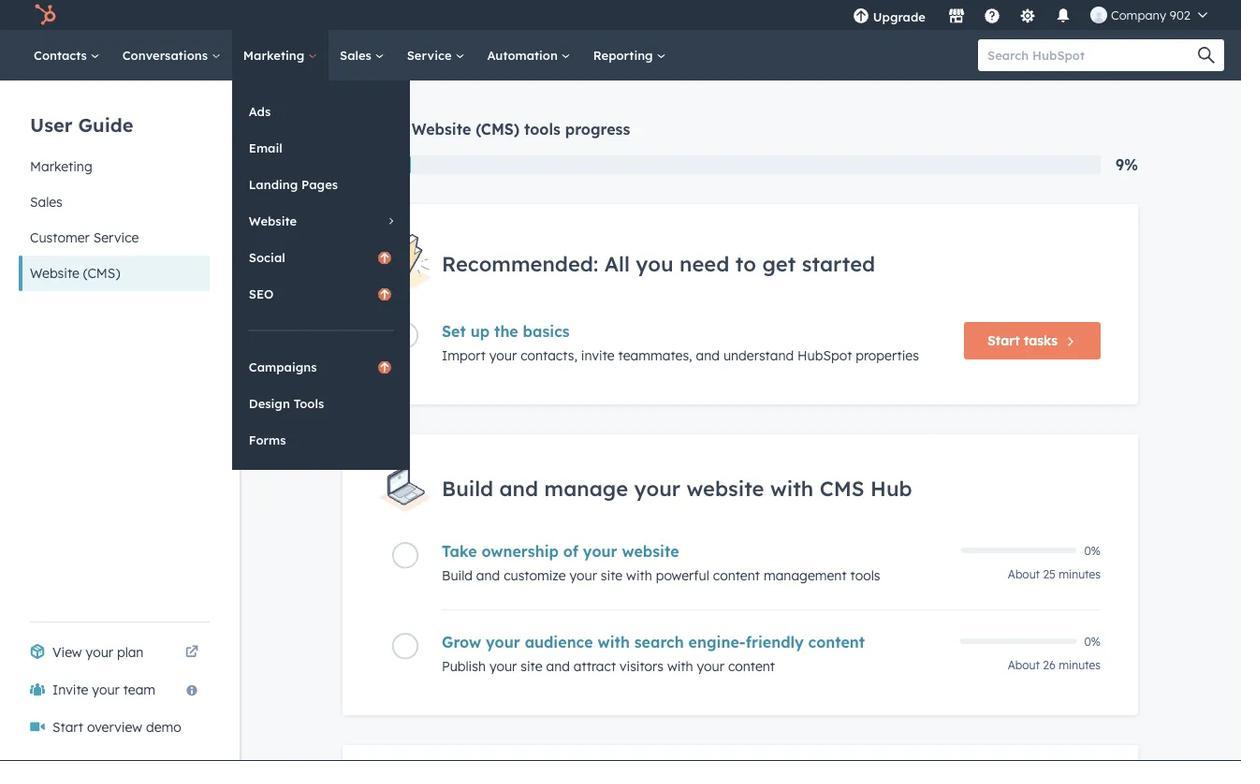 Task type: locate. For each thing, give the bounding box(es) containing it.
minutes
[[1059, 567, 1101, 581], [1059, 658, 1101, 672]]

0 vertical spatial content
[[713, 567, 760, 584]]

26
[[1043, 658, 1056, 672]]

notifications image
[[1055, 8, 1072, 25]]

0 vertical spatial (cms)
[[476, 120, 520, 139]]

design
[[249, 396, 290, 411]]

your down the
[[489, 348, 517, 364]]

minutes right 26 at the bottom right
[[1059, 658, 1101, 672]]

contacts,
[[521, 348, 578, 364]]

progress
[[565, 120, 630, 139]]

tools
[[524, 120, 561, 139], [851, 567, 880, 584]]

1 horizontal spatial service
[[407, 47, 455, 63]]

website down landing
[[249, 213, 297, 228]]

need
[[680, 250, 730, 276]]

your website (cms) tools progress
[[373, 120, 630, 139]]

1 vertical spatial sales
[[30, 194, 63, 210]]

about for grow your audience with search engine-friendly content
[[1008, 658, 1040, 672]]

2 about from the top
[[1008, 658, 1040, 672]]

0 vertical spatial site
[[601, 567, 623, 584]]

website up the take ownership of your website button
[[687, 475, 764, 501]]

start tasks
[[988, 333, 1058, 349]]

2 minutes from the top
[[1059, 658, 1101, 672]]

1 horizontal spatial website
[[249, 213, 297, 228]]

1 vertical spatial start
[[52, 719, 83, 735]]

service inside the service link
[[407, 47, 455, 63]]

2 0% from the top
[[1085, 634, 1101, 648]]

start left 'tasks'
[[988, 333, 1020, 349]]

2 build from the top
[[442, 567, 473, 584]]

1 vertical spatial site
[[521, 658, 543, 674]]

all
[[604, 250, 630, 276]]

0%
[[1085, 543, 1101, 557], [1085, 634, 1101, 648]]

1 minutes from the top
[[1059, 567, 1101, 581]]

0 vertical spatial 0%
[[1085, 543, 1101, 557]]

minutes right 25
[[1059, 567, 1101, 581]]

contacts
[[34, 47, 91, 63]]

2 horizontal spatial website
[[412, 120, 471, 139]]

(cms) down customer service button
[[83, 265, 120, 281]]

service right sales link
[[407, 47, 455, 63]]

0 horizontal spatial service
[[93, 229, 139, 246]]

1 vertical spatial marketing
[[30, 158, 92, 175]]

audience
[[525, 633, 593, 652]]

0 horizontal spatial tools
[[524, 120, 561, 139]]

marketing down user
[[30, 158, 92, 175]]

invite
[[581, 348, 615, 364]]

help button
[[976, 0, 1008, 30]]

pages
[[301, 176, 338, 192]]

site left powerful at the bottom right of the page
[[601, 567, 623, 584]]

site inside grow your audience with search engine-friendly content publish your site and attract visitors with your content
[[521, 658, 543, 674]]

team
[[123, 682, 156, 698]]

your website (cms) tools progress progress bar
[[343, 155, 411, 174]]

user
[[30, 113, 72, 136]]

0 vertical spatial sales
[[340, 47, 375, 63]]

content down the take ownership of your website button
[[713, 567, 760, 584]]

your
[[489, 348, 517, 364], [634, 475, 681, 501], [583, 542, 618, 561], [570, 567, 597, 584], [486, 633, 520, 652], [86, 644, 113, 660], [490, 658, 517, 674], [697, 658, 725, 674], [92, 682, 120, 698]]

start overview demo link
[[19, 709, 210, 746]]

with
[[770, 475, 814, 501], [626, 567, 652, 584], [598, 633, 630, 652], [667, 658, 693, 674]]

website inside take ownership of your website build and customize your site with powerful content management tools
[[622, 542, 679, 561]]

website down customer
[[30, 265, 79, 281]]

with left powerful at the bottom right of the page
[[626, 567, 652, 584]]

902
[[1170, 7, 1191, 22]]

1 horizontal spatial site
[[601, 567, 623, 584]]

build
[[442, 475, 493, 501], [442, 567, 473, 584]]

service
[[407, 47, 455, 63], [93, 229, 139, 246]]

1 vertical spatial service
[[93, 229, 139, 246]]

and inside take ownership of your website build and customize your site with powerful content management tools
[[476, 567, 500, 584]]

0 vertical spatial marketing
[[243, 47, 308, 63]]

automation
[[487, 47, 561, 63]]

1 vertical spatial content
[[808, 633, 865, 652]]

1 build from the top
[[442, 475, 493, 501]]

1 horizontal spatial start
[[988, 333, 1020, 349]]

1 vertical spatial website
[[622, 542, 679, 561]]

and down set up the basics button on the top of page
[[696, 348, 720, 364]]

1 horizontal spatial website
[[687, 475, 764, 501]]

0 vertical spatial tools
[[524, 120, 561, 139]]

content right friendly
[[808, 633, 865, 652]]

sales button
[[19, 184, 210, 220]]

website inside 'link'
[[249, 213, 297, 228]]

invite your team button
[[19, 671, 210, 709]]

site
[[601, 567, 623, 584], [521, 658, 543, 674]]

understand
[[724, 348, 794, 364]]

notifications button
[[1047, 0, 1079, 30]]

website
[[687, 475, 764, 501], [622, 542, 679, 561]]

of
[[563, 542, 579, 561]]

build down take
[[442, 567, 473, 584]]

about left 25
[[1008, 567, 1040, 581]]

0 horizontal spatial marketing
[[30, 158, 92, 175]]

company 902 button
[[1079, 0, 1219, 30]]

grow your audience with search engine-friendly content publish your site and attract visitors with your content
[[442, 633, 865, 674]]

build up take
[[442, 475, 493, 501]]

0 vertical spatial build
[[442, 475, 493, 501]]

link opens in a new window image
[[185, 646, 198, 659]]

(cms) down automation
[[476, 120, 520, 139]]

and inside set up the basics import your contacts, invite teammates, and understand hubspot properties
[[696, 348, 720, 364]]

1 vertical spatial build
[[442, 567, 473, 584]]

1 about from the top
[[1008, 567, 1040, 581]]

1 horizontal spatial tools
[[851, 567, 880, 584]]

0% for take ownership of your website
[[1085, 543, 1101, 557]]

marketing up "ads" at the left top of the page
[[243, 47, 308, 63]]

sales up customer
[[30, 194, 63, 210]]

tools
[[294, 396, 324, 411]]

0 horizontal spatial sales
[[30, 194, 63, 210]]

and down audience
[[546, 658, 570, 674]]

0 vertical spatial website
[[687, 475, 764, 501]]

email
[[249, 140, 282, 155]]

site down audience
[[521, 658, 543, 674]]

get
[[762, 250, 796, 276]]

1 horizontal spatial (cms)
[[476, 120, 520, 139]]

1 vertical spatial tools
[[851, 567, 880, 584]]

0 vertical spatial minutes
[[1059, 567, 1101, 581]]

cms
[[820, 475, 865, 501]]

0% up the about 26 minutes
[[1085, 634, 1101, 648]]

website right your on the top left of page
[[412, 120, 471, 139]]

friendly
[[746, 633, 804, 652]]

start inside button
[[988, 333, 1020, 349]]

0 horizontal spatial start
[[52, 719, 83, 735]]

automation link
[[476, 30, 582, 81]]

email link
[[232, 130, 410, 166]]

with inside take ownership of your website build and customize your site with powerful content management tools
[[626, 567, 652, 584]]

start overview demo
[[52, 719, 181, 735]]

tasks
[[1024, 333, 1058, 349]]

sales link
[[329, 30, 396, 81]]

website inside button
[[30, 265, 79, 281]]

about left 26 at the bottom right
[[1008, 658, 1040, 672]]

0 horizontal spatial site
[[521, 658, 543, 674]]

engine-
[[689, 633, 746, 652]]

manage
[[544, 475, 628, 501]]

social
[[249, 249, 285, 265]]

0 vertical spatial service
[[407, 47, 455, 63]]

settings image
[[1019, 8, 1036, 25]]

tools left progress
[[524, 120, 561, 139]]

0 vertical spatial about
[[1008, 567, 1040, 581]]

and up ownership
[[499, 475, 538, 501]]

about for take ownership of your website
[[1008, 567, 1040, 581]]

ownership
[[482, 542, 559, 561]]

website up powerful at the bottom right of the page
[[622, 542, 679, 561]]

sales up "ads" link at the top left of the page
[[340, 47, 375, 63]]

with up attract
[[598, 633, 630, 652]]

properties
[[856, 348, 919, 364]]

import
[[442, 348, 486, 364]]

1 vertical spatial about
[[1008, 658, 1040, 672]]

0 horizontal spatial website
[[30, 265, 79, 281]]

hubspot image
[[34, 4, 56, 26]]

your left team
[[92, 682, 120, 698]]

company 902
[[1111, 7, 1191, 22]]

1 vertical spatial 0%
[[1085, 634, 1101, 648]]

and down take
[[476, 567, 500, 584]]

start down "invite"
[[52, 719, 83, 735]]

about
[[1008, 567, 1040, 581], [1008, 658, 1040, 672]]

0 horizontal spatial (cms)
[[83, 265, 120, 281]]

search
[[635, 633, 684, 652]]

content down friendly
[[728, 658, 775, 674]]

contacts link
[[22, 30, 111, 81]]

content
[[713, 567, 760, 584], [808, 633, 865, 652], [728, 658, 775, 674]]

service down sales button
[[93, 229, 139, 246]]

1 horizontal spatial marketing
[[243, 47, 308, 63]]

1 vertical spatial (cms)
[[83, 265, 120, 281]]

your right publish
[[490, 658, 517, 674]]

0 horizontal spatial website
[[622, 542, 679, 561]]

tools right management
[[851, 567, 880, 584]]

teammates,
[[618, 348, 692, 364]]

marketplaces image
[[948, 8, 965, 25]]

up
[[471, 322, 490, 341]]

menu
[[841, 0, 1219, 37]]

0% up about 25 minutes
[[1085, 543, 1101, 557]]

marketing
[[243, 47, 308, 63], [30, 158, 92, 175]]

1 vertical spatial website
[[249, 213, 297, 228]]

demo
[[146, 719, 181, 735]]

tools inside take ownership of your website build and customize your site with powerful content management tools
[[851, 567, 880, 584]]

website for manage
[[687, 475, 764, 501]]

start for start overview demo
[[52, 719, 83, 735]]

0 vertical spatial start
[[988, 333, 1020, 349]]

sales inside button
[[30, 194, 63, 210]]

1 0% from the top
[[1085, 543, 1101, 557]]

2 vertical spatial website
[[30, 265, 79, 281]]

1 vertical spatial minutes
[[1059, 658, 1101, 672]]



Task type: describe. For each thing, give the bounding box(es) containing it.
conversations
[[122, 47, 211, 63]]

take
[[442, 542, 477, 561]]

website for website (cms)
[[30, 265, 79, 281]]

link opens in a new window image
[[185, 641, 198, 664]]

social link
[[232, 240, 410, 275]]

seo link
[[232, 276, 410, 312]]

view your plan
[[52, 644, 144, 660]]

publish
[[442, 658, 486, 674]]

invite
[[52, 682, 88, 698]]

marketing link
[[232, 30, 329, 81]]

0% for grow your audience with search engine-friendly content
[[1085, 634, 1101, 648]]

ads
[[249, 103, 271, 119]]

start tasks button
[[964, 322, 1101, 360]]

site inside take ownership of your website build and customize your site with powerful content management tools
[[601, 567, 623, 584]]

about 25 minutes
[[1008, 567, 1101, 581]]

marketing menu
[[232, 81, 410, 470]]

9%
[[1116, 155, 1138, 174]]

design tools link
[[232, 386, 410, 421]]

visitors
[[620, 658, 664, 674]]

company
[[1111, 7, 1167, 22]]

your right grow
[[486, 633, 520, 652]]

user guide views element
[[19, 81, 210, 291]]

build and manage your website with cms hub
[[442, 475, 912, 501]]

campaigns link
[[232, 349, 410, 385]]

management
[[764, 567, 847, 584]]

customer service button
[[19, 220, 210, 256]]

attract
[[574, 658, 616, 674]]

set up the basics import your contacts, invite teammates, and understand hubspot properties
[[442, 322, 919, 364]]

marketing inside "button"
[[30, 158, 92, 175]]

about 26 minutes
[[1008, 658, 1101, 672]]

recommended:
[[442, 250, 598, 276]]

landing pages
[[249, 176, 338, 192]]

menu containing company 902
[[841, 0, 1219, 37]]

start for start tasks
[[988, 333, 1020, 349]]

25
[[1043, 567, 1056, 581]]

your left plan on the left of the page
[[86, 644, 113, 660]]

marketing button
[[19, 149, 210, 184]]

upgrade
[[873, 9, 926, 24]]

customer
[[30, 229, 90, 246]]

0 vertical spatial website
[[412, 120, 471, 139]]

website link
[[232, 203, 410, 239]]

content inside take ownership of your website build and customize your site with powerful content management tools
[[713, 567, 760, 584]]

your right of
[[583, 542, 618, 561]]

your
[[373, 120, 407, 139]]

1 horizontal spatial sales
[[340, 47, 375, 63]]

settings link
[[1008, 0, 1047, 30]]

basics
[[523, 322, 570, 341]]

mateo roberts image
[[1091, 7, 1107, 23]]

website for of
[[622, 542, 679, 561]]

set
[[442, 322, 466, 341]]

invite your team
[[52, 682, 156, 698]]

plan
[[117, 644, 144, 660]]

your inside button
[[92, 682, 120, 698]]

website (cms) button
[[19, 256, 210, 291]]

hubspot
[[798, 348, 852, 364]]

campaigns
[[249, 359, 317, 374]]

set up the basics button
[[442, 322, 949, 341]]

reporting link
[[582, 30, 677, 81]]

build inside take ownership of your website build and customize your site with powerful content management tools
[[442, 567, 473, 584]]

reporting
[[593, 47, 657, 63]]

and inside grow your audience with search engine-friendly content publish your site and attract visitors with your content
[[546, 658, 570, 674]]

minutes for grow your audience with search engine-friendly content
[[1059, 658, 1101, 672]]

Search HubSpot search field
[[978, 39, 1208, 71]]

powerful
[[656, 567, 710, 584]]

to
[[736, 250, 756, 276]]

2 vertical spatial content
[[728, 658, 775, 674]]

the
[[494, 322, 518, 341]]

your down engine-
[[697, 658, 725, 674]]

your down of
[[570, 567, 597, 584]]

with left 'cms'
[[770, 475, 814, 501]]

conversations link
[[111, 30, 232, 81]]

search button
[[1189, 39, 1225, 71]]

view
[[52, 644, 82, 660]]

upgrade image
[[853, 8, 870, 25]]

search image
[[1198, 47, 1215, 64]]

service inside customer service button
[[93, 229, 139, 246]]

your inside set up the basics import your contacts, invite teammates, and understand hubspot properties
[[489, 348, 517, 364]]

grow
[[442, 633, 481, 652]]

customer service
[[30, 229, 139, 246]]

website for website 'link'
[[249, 213, 297, 228]]

seo
[[249, 286, 274, 301]]

(cms) inside button
[[83, 265, 120, 281]]

forms link
[[232, 422, 410, 458]]

minutes for take ownership of your website
[[1059, 567, 1101, 581]]

recommended: all you need to get started
[[442, 250, 875, 276]]

landing pages link
[[232, 167, 410, 202]]

website (cms)
[[30, 265, 120, 281]]

your right manage
[[634, 475, 681, 501]]

overview
[[87, 719, 142, 735]]

view your plan link
[[19, 634, 210, 671]]

help image
[[984, 8, 1001, 25]]

guide
[[78, 113, 133, 136]]

design tools
[[249, 396, 324, 411]]

with down grow your audience with search engine-friendly content button
[[667, 658, 693, 674]]

marketplaces button
[[937, 0, 976, 30]]

take ownership of your website button
[[442, 542, 949, 561]]

you
[[636, 250, 674, 276]]



Task type: vqa. For each thing, say whether or not it's contained in the screenshot.
the Build and manage your website with CMS Hub
yes



